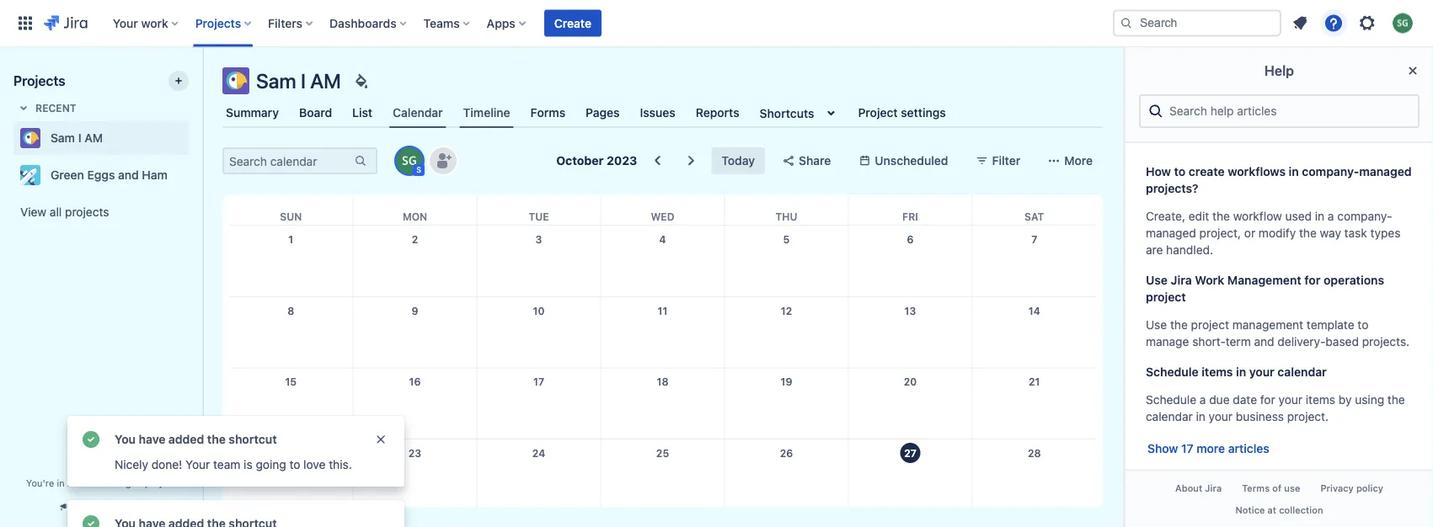 Task type: describe. For each thing, give the bounding box(es) containing it.
unscheduled button
[[848, 148, 959, 174]]

work
[[1196, 274, 1225, 287]]

create project image
[[172, 74, 185, 88]]

love
[[304, 458, 326, 472]]

0 vertical spatial items
[[1202, 365, 1234, 379]]

1 link
[[278, 226, 305, 253]]

search image
[[1120, 16, 1134, 30]]

14
[[1029, 305, 1041, 317]]

7 link
[[1021, 226, 1048, 253]]

24
[[533, 448, 546, 459]]

0 horizontal spatial am
[[84, 131, 103, 145]]

eggs
[[87, 168, 115, 182]]

0 horizontal spatial and
[[118, 168, 139, 182]]

close image
[[1403, 61, 1424, 81]]

schedule for schedule a due date for your items by using the calendar in your business project.
[[1146, 393, 1197, 407]]

0 horizontal spatial managed
[[102, 478, 142, 489]]

sun
[[280, 211, 302, 223]]

share
[[799, 154, 831, 168]]

10
[[533, 305, 545, 317]]

delivery-
[[1278, 335, 1326, 349]]

team-
[[75, 478, 102, 489]]

all
[[50, 205, 62, 219]]

give feedback
[[75, 502, 144, 514]]

the up team
[[207, 433, 226, 447]]

jira for use
[[1171, 274, 1193, 287]]

short-
[[1193, 335, 1226, 349]]

23
[[409, 448, 422, 459]]

row containing sun
[[229, 195, 1097, 225]]

1 horizontal spatial your
[[1250, 365, 1275, 379]]

to inside use the project management template to manage short-term and delivery-based projects.
[[1358, 318, 1369, 332]]

in right you're
[[57, 478, 65, 489]]

5 link
[[773, 226, 800, 253]]

tue link
[[525, 195, 553, 225]]

board link
[[296, 98, 336, 128]]

going
[[256, 458, 286, 472]]

about
[[1176, 484, 1203, 495]]

2 vertical spatial project
[[145, 478, 176, 489]]

recent
[[35, 102, 76, 114]]

25
[[657, 448, 669, 459]]

you
[[115, 433, 136, 447]]

this.
[[329, 458, 352, 472]]

green eggs and ham
[[51, 168, 168, 182]]

the down used
[[1300, 226, 1317, 240]]

17 inside "row"
[[534, 376, 545, 388]]

1 horizontal spatial sam i am
[[256, 69, 341, 93]]

0 horizontal spatial your
[[1209, 410, 1233, 424]]

2023
[[607, 154, 638, 168]]

28
[[1028, 448, 1041, 459]]

use for use jira work management for operations project
[[1146, 274, 1168, 287]]

today button
[[712, 148, 765, 174]]

have
[[139, 433, 166, 447]]

tue
[[529, 211, 549, 223]]

at
[[1268, 505, 1277, 516]]

1 success image from the top
[[81, 430, 101, 450]]

of
[[1273, 484, 1282, 495]]

term
[[1226, 335, 1252, 349]]

2 success image from the top
[[81, 514, 101, 528]]

1 vertical spatial sam i am
[[51, 131, 103, 145]]

the inside use the project management template to manage short-term and delivery-based projects.
[[1171, 318, 1188, 332]]

unscheduled image
[[858, 154, 872, 168]]

fri
[[903, 211, 919, 223]]

set background color image
[[351, 71, 371, 91]]

project.
[[1288, 410, 1329, 424]]

thu link
[[773, 195, 801, 225]]

show 17 more articles button
[[1140, 439, 1278, 459]]

project inside use jira work management for operations project
[[1146, 290, 1187, 304]]

your work button
[[108, 10, 185, 37]]

1 vertical spatial projects
[[13, 73, 65, 89]]

calendar inside the schedule a due date for your items by using the calendar in your business project.
[[1146, 410, 1193, 424]]

due
[[1210, 393, 1230, 407]]

2
[[412, 233, 418, 245]]

sun link
[[277, 195, 305, 225]]

shortcut
[[229, 433, 277, 447]]

0 vertical spatial sam
[[256, 69, 296, 93]]

sam green image
[[396, 148, 423, 174]]

unscheduled
[[875, 154, 949, 168]]

in inside the schedule a due date for your items by using the calendar in your business project.
[[1197, 410, 1206, 424]]

summary
[[226, 106, 279, 120]]

show 17 more articles
[[1148, 442, 1270, 456]]

nicely done! your team is going to love this.
[[115, 458, 352, 472]]

workflow
[[1234, 209, 1283, 223]]

for for management
[[1305, 274, 1321, 287]]

project inside use the project management template to manage short-term and delivery-based projects.
[[1192, 318, 1230, 332]]

1
[[289, 233, 294, 245]]

in up date
[[1237, 365, 1247, 379]]

sidebar navigation image
[[184, 67, 221, 101]]

types
[[1371, 226, 1401, 240]]

privacy policy link
[[1311, 479, 1394, 500]]

filter
[[993, 154, 1021, 168]]

project settings
[[859, 106, 946, 120]]

dashboards button
[[325, 10, 414, 37]]

projects?
[[1146, 182, 1199, 196]]

a inside the schedule a due date for your items by using the calendar in your business project.
[[1200, 393, 1207, 407]]

share button
[[772, 148, 842, 174]]

28 link
[[1021, 440, 1048, 467]]

more button
[[1038, 148, 1103, 174]]

issues
[[640, 106, 676, 120]]

you have added the shortcut
[[115, 433, 277, 447]]

settings
[[901, 106, 946, 120]]

tab list containing calendar
[[212, 98, 1114, 128]]

view all projects link
[[13, 197, 189, 228]]

27
[[905, 448, 917, 459]]

edit
[[1189, 209, 1210, 223]]

settings image
[[1358, 13, 1378, 33]]

1 vertical spatial your
[[186, 458, 210, 472]]

articles
[[1229, 442, 1270, 456]]

row containing 22
[[229, 440, 1097, 511]]

primary element
[[10, 0, 1114, 47]]

1 horizontal spatial calendar
[[1278, 365, 1327, 379]]

pages
[[586, 106, 620, 120]]

26 link
[[773, 440, 800, 467]]

23 link
[[402, 440, 429, 467]]

is
[[244, 458, 253, 472]]

0 horizontal spatial to
[[290, 458, 300, 472]]



Task type: vqa. For each thing, say whether or not it's contained in the screenshot.
"Jira" associated with About Jira
no



Task type: locate. For each thing, give the bounding box(es) containing it.
2 schedule from the top
[[1146, 393, 1197, 407]]

1 vertical spatial 17
[[1182, 442, 1194, 456]]

sam down recent
[[51, 131, 75, 145]]

to left love
[[290, 458, 300, 472]]

1 horizontal spatial am
[[310, 69, 341, 93]]

create
[[555, 16, 592, 30]]

1 vertical spatial project
[[1192, 318, 1230, 332]]

managed inside create, edit the workflow used in a company- managed project, or modify the way task types are handled.
[[1146, 226, 1197, 240]]

done!
[[151, 458, 182, 472]]

team
[[213, 458, 241, 472]]

success image left you
[[81, 430, 101, 450]]

22
[[285, 448, 297, 459]]

0 vertical spatial add to starred image
[[184, 128, 204, 148]]

grid containing sun
[[229, 195, 1097, 528]]

2 use from the top
[[1146, 318, 1168, 332]]

view
[[20, 205, 46, 219]]

add to starred image right "ham"
[[184, 165, 204, 185]]

give
[[75, 502, 96, 514]]

jira left work in the right bottom of the page
[[1171, 274, 1193, 287]]

more
[[1197, 442, 1226, 456]]

add to starred image down sidebar navigation icon
[[184, 128, 204, 148]]

collection
[[1280, 505, 1324, 516]]

your work
[[113, 16, 168, 30]]

in
[[1289, 165, 1300, 179], [1316, 209, 1325, 223], [1237, 365, 1247, 379], [1197, 410, 1206, 424], [57, 478, 65, 489]]

1 vertical spatial company-
[[1338, 209, 1393, 223]]

calendar up show
[[1146, 410, 1193, 424]]

add to starred image
[[184, 128, 204, 148], [184, 165, 204, 185]]

schedule left due
[[1146, 393, 1197, 407]]

0 vertical spatial projects
[[195, 16, 241, 30]]

appswitcher icon image
[[15, 13, 35, 33]]

am up "green eggs and ham" link
[[84, 131, 103, 145]]

0 vertical spatial 17
[[534, 376, 545, 388]]

added
[[169, 433, 204, 447]]

summary link
[[223, 98, 282, 128]]

2 vertical spatial your
[[1209, 410, 1233, 424]]

your
[[1250, 365, 1275, 379], [1279, 393, 1303, 407], [1209, 410, 1233, 424]]

managed inside 'how to create workflows in company-managed projects?'
[[1360, 165, 1412, 179]]

1 use from the top
[[1146, 274, 1168, 287]]

management
[[1233, 318, 1304, 332]]

items up project.
[[1306, 393, 1336, 407]]

1 horizontal spatial a
[[1200, 393, 1207, 407]]

success image down give
[[81, 514, 101, 528]]

tab list
[[212, 98, 1114, 128]]

0 vertical spatial and
[[118, 168, 139, 182]]

1 vertical spatial your
[[1279, 393, 1303, 407]]

and left "ham"
[[118, 168, 139, 182]]

2 horizontal spatial project
[[1192, 318, 1230, 332]]

work
[[141, 16, 168, 30]]

in inside create, edit the workflow used in a company- managed project, or modify the way task types are handled.
[[1316, 209, 1325, 223]]

projects up collapse recent projects image
[[13, 73, 65, 89]]

project up manage
[[1146, 290, 1187, 304]]

privacy
[[1321, 484, 1354, 495]]

3
[[536, 233, 542, 245]]

dashboards
[[330, 16, 397, 30]]

the right using
[[1388, 393, 1406, 407]]

sam i am up board
[[256, 69, 341, 93]]

your profile and settings image
[[1393, 13, 1414, 33]]

timeline link
[[460, 98, 514, 128]]

0 vertical spatial a
[[1328, 209, 1335, 223]]

2 horizontal spatial managed
[[1360, 165, 1412, 179]]

1 vertical spatial and
[[1255, 335, 1275, 349]]

managed down create, on the top of the page
[[1146, 226, 1197, 240]]

a left team-
[[67, 478, 72, 489]]

1 horizontal spatial i
[[301, 69, 306, 93]]

1 horizontal spatial projects
[[195, 16, 241, 30]]

1 vertical spatial am
[[84, 131, 103, 145]]

0 horizontal spatial i
[[78, 131, 81, 145]]

items inside the schedule a due date for your items by using the calendar in your business project.
[[1306, 393, 1336, 407]]

1 vertical spatial add to starred image
[[184, 165, 204, 185]]

row containing 1
[[229, 226, 1097, 297]]

1 horizontal spatial sam
[[256, 69, 296, 93]]

0 horizontal spatial a
[[67, 478, 72, 489]]

company-
[[1303, 165, 1360, 179], [1338, 209, 1393, 223]]

8 link
[[278, 298, 305, 325]]

projects inside projects dropdown button
[[195, 16, 241, 30]]

your left work
[[113, 16, 138, 30]]

timeline
[[463, 106, 510, 120]]

1 horizontal spatial and
[[1255, 335, 1275, 349]]

sam i am down recent
[[51, 131, 103, 145]]

1 horizontal spatial managed
[[1146, 226, 1197, 240]]

terms
[[1243, 484, 1270, 495]]

2 row from the top
[[229, 226, 1097, 297]]

2 horizontal spatial a
[[1328, 209, 1335, 223]]

a inside create, edit the workflow used in a company- managed project, or modify the way task types are handled.
[[1328, 209, 1335, 223]]

management
[[1228, 274, 1302, 287]]

how
[[1146, 165, 1172, 179]]

grid
[[229, 195, 1097, 528]]

add to starred image for sam i am
[[184, 128, 204, 148]]

0 horizontal spatial jira
[[1171, 274, 1193, 287]]

in right workflows
[[1289, 165, 1300, 179]]

4 row from the top
[[229, 368, 1097, 440]]

0 vertical spatial i
[[301, 69, 306, 93]]

schedule inside the schedule a due date for your items by using the calendar in your business project.
[[1146, 393, 1197, 407]]

company- inside 'how to create workflows in company-managed projects?'
[[1303, 165, 1360, 179]]

1 vertical spatial schedule
[[1146, 393, 1197, 407]]

managed down nicely
[[102, 478, 142, 489]]

0 horizontal spatial project
[[145, 478, 176, 489]]

add to starred image for green eggs and ham
[[184, 165, 204, 185]]

1 vertical spatial managed
[[1146, 226, 1197, 240]]

use inside use jira work management for operations project
[[1146, 274, 1168, 287]]

project,
[[1200, 226, 1242, 240]]

row containing 15
[[229, 368, 1097, 440]]

the up project,
[[1213, 209, 1231, 223]]

jira inside use jira work management for operations project
[[1171, 274, 1193, 287]]

for up business
[[1261, 393, 1276, 407]]

list link
[[349, 98, 376, 128]]

1 horizontal spatial your
[[186, 458, 210, 472]]

1 vertical spatial to
[[1358, 318, 1369, 332]]

pages link
[[583, 98, 623, 128]]

use the project management template to manage short-term and delivery-based projects.
[[1146, 318, 1410, 349]]

9 link
[[402, 298, 429, 325]]

you're in a team-managed project
[[26, 478, 176, 489]]

your up date
[[1250, 365, 1275, 379]]

help image
[[1324, 13, 1344, 33]]

in inside 'how to create workflows in company-managed projects?'
[[1289, 165, 1300, 179]]

collapse recent projects image
[[13, 98, 34, 118]]

22 link
[[278, 440, 305, 467]]

projects.
[[1363, 335, 1410, 349]]

jira right about
[[1206, 484, 1222, 495]]

reports link
[[693, 98, 743, 128]]

jira for about
[[1206, 484, 1222, 495]]

i
[[301, 69, 306, 93], [78, 131, 81, 145]]

3 link
[[526, 226, 553, 253]]

11 link
[[649, 298, 676, 325]]

the
[[1213, 209, 1231, 223], [1300, 226, 1317, 240], [1171, 318, 1188, 332], [1388, 393, 1406, 407], [207, 433, 226, 447]]

i up board
[[301, 69, 306, 93]]

i up the green
[[78, 131, 81, 145]]

for inside the schedule a due date for your items by using the calendar in your business project.
[[1261, 393, 1276, 407]]

16 link
[[402, 369, 429, 396]]

0 horizontal spatial projects
[[13, 73, 65, 89]]

18 link
[[649, 369, 676, 396]]

1 horizontal spatial to
[[1175, 165, 1186, 179]]

notice at collection link
[[1226, 500, 1334, 521]]

manage
[[1146, 335, 1190, 349]]

2 vertical spatial to
[[290, 458, 300, 472]]

give feedback button
[[48, 494, 155, 521]]

items up due
[[1202, 365, 1234, 379]]

1 vertical spatial i
[[78, 131, 81, 145]]

schedule a due date for your items by using the calendar in your business project.
[[1146, 393, 1406, 424]]

the up manage
[[1171, 318, 1188, 332]]

2 horizontal spatial to
[[1358, 318, 1369, 332]]

1 vertical spatial calendar
[[1146, 410, 1193, 424]]

0 horizontal spatial your
[[113, 16, 138, 30]]

0 vertical spatial calendar
[[1278, 365, 1327, 379]]

17 inside button
[[1182, 442, 1194, 456]]

1 horizontal spatial 17
[[1182, 442, 1194, 456]]

6 link
[[897, 226, 924, 253]]

0 vertical spatial am
[[310, 69, 341, 93]]

your down due
[[1209, 410, 1233, 424]]

are
[[1146, 243, 1164, 257]]

use for use the project management template to manage short-term and delivery-based projects.
[[1146, 318, 1168, 332]]

0 vertical spatial your
[[113, 16, 138, 30]]

0 vertical spatial for
[[1305, 274, 1321, 287]]

0 horizontal spatial items
[[1202, 365, 1234, 379]]

in up way
[[1316, 209, 1325, 223]]

1 vertical spatial a
[[1200, 393, 1207, 407]]

a up way
[[1328, 209, 1335, 223]]

for inside use jira work management for operations project
[[1305, 274, 1321, 287]]

sam up summary
[[256, 69, 296, 93]]

for left operations
[[1305, 274, 1321, 287]]

banner
[[0, 0, 1434, 47]]

8
[[288, 305, 294, 317]]

10 link
[[526, 298, 553, 325]]

0 horizontal spatial for
[[1261, 393, 1276, 407]]

am up board
[[310, 69, 341, 93]]

1 horizontal spatial items
[[1306, 393, 1336, 407]]

1 horizontal spatial for
[[1305, 274, 1321, 287]]

project
[[1146, 290, 1187, 304], [1192, 318, 1230, 332], [145, 478, 176, 489]]

jira image
[[44, 13, 87, 33], [44, 13, 87, 33]]

use inside use the project management template to manage short-term and delivery-based projects.
[[1146, 318, 1168, 332]]

task
[[1345, 226, 1368, 240]]

0 horizontal spatial calendar
[[1146, 410, 1193, 424]]

to up based
[[1358, 318, 1369, 332]]

Search field
[[1114, 10, 1282, 37]]

calendar down delivery-
[[1278, 365, 1327, 379]]

Search help articles field
[[1165, 96, 1412, 126]]

board
[[299, 106, 332, 120]]

1 horizontal spatial project
[[1146, 290, 1187, 304]]

0 vertical spatial sam i am
[[256, 69, 341, 93]]

1 add to starred image from the top
[[184, 128, 204, 148]]

the inside the schedule a due date for your items by using the calendar in your business project.
[[1388, 393, 1406, 407]]

notifications image
[[1291, 13, 1311, 33]]

1 vertical spatial sam
[[51, 131, 75, 145]]

filters
[[268, 16, 303, 30]]

add people image
[[433, 151, 453, 171]]

2 add to starred image from the top
[[184, 165, 204, 185]]

company- inside create, edit the workflow used in a company- managed project, or modify the way task types are handled.
[[1338, 209, 1393, 223]]

12 link
[[773, 298, 800, 325]]

company- up task
[[1338, 209, 1393, 223]]

terms of use link
[[1233, 479, 1311, 500]]

teams
[[424, 16, 460, 30]]

0 vertical spatial managed
[[1360, 165, 1412, 179]]

used
[[1286, 209, 1312, 223]]

0 vertical spatial success image
[[81, 430, 101, 450]]

in up show 17 more articles
[[1197, 410, 1206, 424]]

a left due
[[1200, 393, 1207, 407]]

template
[[1307, 318, 1355, 332]]

25 link
[[649, 440, 676, 467]]

your
[[113, 16, 138, 30], [186, 458, 210, 472]]

0 vertical spatial your
[[1250, 365, 1275, 379]]

17 link
[[526, 369, 553, 396]]

1 schedule from the top
[[1146, 365, 1199, 379]]

help
[[1265, 63, 1295, 79]]

0 vertical spatial to
[[1175, 165, 1186, 179]]

by
[[1339, 393, 1352, 407]]

previous month image
[[648, 151, 668, 171]]

2 vertical spatial managed
[[102, 478, 142, 489]]

managed up types
[[1360, 165, 1412, 179]]

your inside popup button
[[113, 16, 138, 30]]

your up project.
[[1279, 393, 1303, 407]]

to up projects? at top
[[1175, 165, 1186, 179]]

schedule for schedule items in your calendar
[[1146, 365, 1199, 379]]

forms link
[[527, 98, 569, 128]]

success image
[[81, 430, 101, 450], [81, 514, 101, 528]]

and inside use the project management template to manage short-term and delivery-based projects.
[[1255, 335, 1275, 349]]

october 2023
[[557, 154, 638, 168]]

use down are
[[1146, 274, 1168, 287]]

17 left 'more'
[[1182, 442, 1194, 456]]

row containing 8
[[229, 297, 1097, 368]]

0 horizontal spatial sam
[[51, 131, 75, 145]]

schedule down manage
[[1146, 365, 1199, 379]]

issues link
[[637, 98, 679, 128]]

project up short-
[[1192, 318, 1230, 332]]

fri link
[[899, 195, 922, 225]]

1 row from the top
[[229, 195, 1097, 225]]

to inside 'how to create workflows in company-managed projects?'
[[1175, 165, 1186, 179]]

3 row from the top
[[229, 297, 1097, 368]]

about jira
[[1176, 484, 1222, 495]]

privacy policy
[[1321, 484, 1384, 495]]

2 horizontal spatial your
[[1279, 393, 1303, 407]]

0 vertical spatial schedule
[[1146, 365, 1199, 379]]

jira inside button
[[1206, 484, 1222, 495]]

1 vertical spatial jira
[[1206, 484, 1222, 495]]

projects button
[[190, 10, 258, 37]]

use up manage
[[1146, 318, 1168, 332]]

and down 'management'
[[1255, 335, 1275, 349]]

for for date
[[1261, 393, 1276, 407]]

1 horizontal spatial jira
[[1206, 484, 1222, 495]]

forms
[[531, 106, 566, 120]]

0 vertical spatial company-
[[1303, 165, 1360, 179]]

wed
[[651, 211, 675, 223]]

21
[[1029, 376, 1041, 388]]

projects up sidebar navigation icon
[[195, 16, 241, 30]]

1 vertical spatial items
[[1306, 393, 1336, 407]]

20 link
[[897, 369, 924, 396]]

dismiss image
[[374, 433, 388, 447]]

your down you have added the shortcut
[[186, 458, 210, 472]]

and
[[118, 168, 139, 182], [1255, 335, 1275, 349]]

20
[[904, 376, 917, 388]]

company- up used
[[1303, 165, 1360, 179]]

2 vertical spatial a
[[67, 478, 72, 489]]

banner containing your work
[[0, 0, 1434, 47]]

0 vertical spatial use
[[1146, 274, 1168, 287]]

0 horizontal spatial sam i am
[[51, 131, 103, 145]]

1 vertical spatial for
[[1261, 393, 1276, 407]]

0 horizontal spatial 17
[[534, 376, 545, 388]]

Search calendar text field
[[224, 149, 352, 173]]

project down done!
[[145, 478, 176, 489]]

26
[[780, 448, 793, 459]]

next month image
[[681, 151, 702, 171]]

mon
[[403, 211, 427, 223]]

schedule items in your calendar
[[1146, 365, 1327, 379]]

14 link
[[1021, 298, 1048, 325]]

1 vertical spatial success image
[[81, 514, 101, 528]]

0 vertical spatial jira
[[1171, 274, 1193, 287]]

1 vertical spatial use
[[1146, 318, 1168, 332]]

0 vertical spatial project
[[1146, 290, 1187, 304]]

17 down 10 in the left bottom of the page
[[534, 376, 545, 388]]

5 row from the top
[[229, 440, 1097, 511]]

row
[[229, 195, 1097, 225], [229, 226, 1097, 297], [229, 297, 1097, 368], [229, 368, 1097, 440], [229, 440, 1097, 511]]



